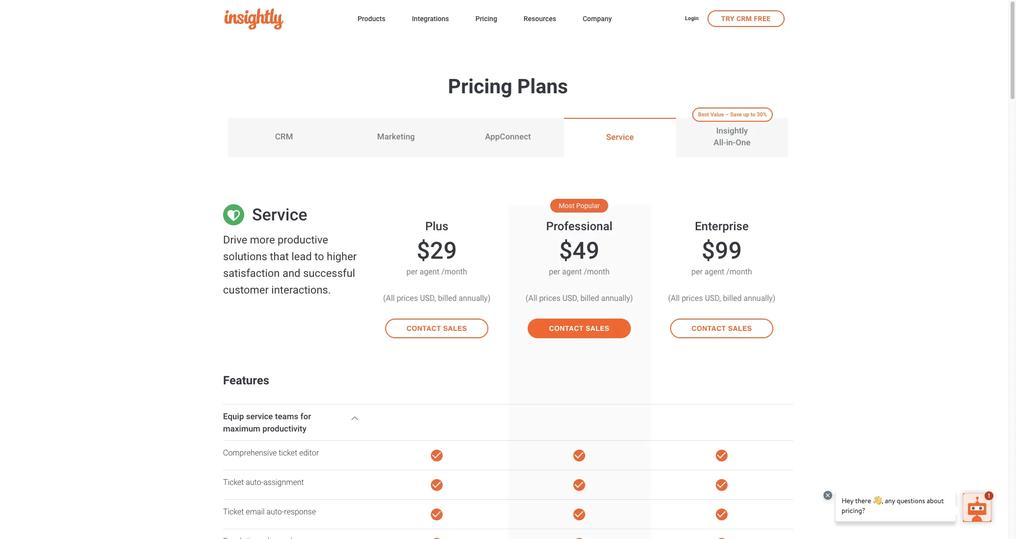 Task type: locate. For each thing, give the bounding box(es) containing it.
ticket
[[279, 449, 297, 458]]

per
[[406, 267, 418, 277], [549, 267, 560, 277], [691, 267, 703, 277]]

0 horizontal spatial (all
[[383, 294, 395, 303]]

(all prices usd, billed annually) down $ 49 per agent /month on the right of the page
[[526, 294, 633, 303]]

1 ticket from the top
[[223, 478, 244, 487]]

3 contact sales link from the left
[[662, 319, 781, 363]]

service
[[246, 412, 273, 422]]

agent for 49
[[562, 267, 582, 277]]

contact sales link
[[377, 319, 496, 363], [520, 319, 639, 363], [662, 319, 781, 363]]

ticket
[[223, 478, 244, 487], [223, 508, 244, 517]]

usd, down the $ 99 per agent /month
[[705, 294, 721, 303]]

2 contact sales link from the left
[[520, 319, 639, 363]]

1 contact from the left
[[407, 325, 441, 333]]

2 usd, from the left
[[562, 294, 579, 303]]

/month inside $ 29 per agent /month
[[441, 267, 467, 277]]

3 /month from the left
[[726, 267, 752, 277]]

(all prices usd, billed annually) down $ 29 per agent /month
[[383, 294, 490, 303]]

0 horizontal spatial agent
[[420, 267, 439, 277]]

2 (all from the left
[[526, 294, 537, 303]]

service inside products and bundles tab list
[[606, 132, 634, 142]]

1 vertical spatial crm
[[275, 132, 293, 142]]

per for 29
[[406, 267, 418, 277]]

1 vertical spatial service
[[252, 205, 307, 225]]

(all for 49
[[526, 294, 537, 303]]

contact sales
[[407, 325, 467, 333], [549, 325, 610, 333], [692, 325, 752, 333]]

all-
[[714, 138, 726, 147]]

products and bundles tab list
[[228, 107, 788, 157]]

1 horizontal spatial annually)
[[601, 294, 633, 303]]

2 horizontal spatial (all
[[668, 294, 680, 303]]

0 horizontal spatial contact sales link
[[377, 319, 496, 363]]

to
[[751, 111, 755, 118], [314, 251, 324, 263]]

0 horizontal spatial usd,
[[420, 294, 436, 303]]

solutions
[[223, 251, 267, 263]]

one
[[736, 138, 751, 147]]

1 horizontal spatial contact
[[549, 325, 584, 333]]

3 prices from the left
[[682, 294, 703, 303]]

agent down 99
[[705, 267, 724, 277]]

2 horizontal spatial /month
[[726, 267, 752, 277]]

1 horizontal spatial auto-
[[267, 508, 284, 517]]

agent for 29
[[420, 267, 439, 277]]

teams
[[275, 412, 298, 422]]

billed for 29
[[438, 294, 457, 303]]

prices for 49
[[539, 294, 561, 303]]

pricing link
[[476, 13, 497, 26]]

0 horizontal spatial prices
[[397, 294, 418, 303]]

2 prices from the left
[[539, 294, 561, 303]]

3 sales from the left
[[728, 325, 752, 333]]

2 sales from the left
[[586, 325, 610, 333]]

(all
[[383, 294, 395, 303], [526, 294, 537, 303], [668, 294, 680, 303]]

2 horizontal spatial contact sales button
[[670, 319, 773, 339]]

1 horizontal spatial contact sales button
[[528, 319, 631, 339]]

pricing
[[476, 15, 497, 23], [448, 75, 512, 98]]

ticket down 'comprehensive'
[[223, 478, 244, 487]]

billed down $ 49 per agent /month on the right of the page
[[580, 294, 599, 303]]

3 contact sales button from the left
[[670, 319, 773, 339]]

1 (all prices usd, billed annually) from the left
[[383, 294, 490, 303]]

(all prices usd, billed annually)
[[383, 294, 490, 303], [526, 294, 633, 303], [668, 294, 775, 303]]

assignment
[[263, 478, 304, 487]]

1 horizontal spatial billed
[[580, 294, 599, 303]]

1 horizontal spatial per
[[549, 267, 560, 277]]

per for 49
[[549, 267, 560, 277]]

2 ticket from the top
[[223, 508, 244, 517]]

try crm free button
[[707, 10, 784, 27]]

ticket auto-assignment
[[223, 478, 304, 487]]

0 horizontal spatial $
[[417, 237, 430, 265]]

pricing for pricing plans
[[448, 75, 512, 98]]

sales for 29
[[443, 325, 467, 333]]

to right lead at the top left of the page
[[314, 251, 324, 263]]

usd, down $ 49 per agent /month on the right of the page
[[562, 294, 579, 303]]

features
[[223, 374, 269, 388]]

3 (all prices usd, billed annually) from the left
[[668, 294, 775, 303]]

/month down 29
[[441, 267, 467, 277]]

company
[[583, 15, 612, 23]]

/month inside the $ 99 per agent /month
[[726, 267, 752, 277]]

$ inside $ 29 per agent /month
[[417, 237, 430, 265]]

service link
[[564, 118, 676, 157]]

equip service teams for maximum productivity
[[223, 412, 311, 434]]

(all prices usd, billed annually) for 49
[[526, 294, 633, 303]]

most popular
[[559, 202, 600, 210]]

2 $ from the left
[[559, 237, 573, 265]]

agent inside the $ 99 per agent /month
[[705, 267, 724, 277]]

1 per from the left
[[406, 267, 418, 277]]

$ down plus
[[417, 237, 430, 265]]

contact sales link for 99
[[662, 319, 781, 363]]

3 agent from the left
[[705, 267, 724, 277]]

1 vertical spatial pricing
[[448, 75, 512, 98]]

2 horizontal spatial contact sales link
[[662, 319, 781, 363]]

ticket left 'email' on the bottom of page
[[223, 508, 244, 517]]

2 horizontal spatial agent
[[705, 267, 724, 277]]

agent down 49
[[562, 267, 582, 277]]

1 horizontal spatial usd,
[[562, 294, 579, 303]]

2 /month from the left
[[584, 267, 610, 277]]

contact
[[407, 325, 441, 333], [549, 325, 584, 333], [692, 325, 726, 333]]

usd, down $ 29 per agent /month
[[420, 294, 436, 303]]

1 horizontal spatial prices
[[539, 294, 561, 303]]

billed down $ 29 per agent /month
[[438, 294, 457, 303]]

2 horizontal spatial (all prices usd, billed annually)
[[668, 294, 775, 303]]

/month down 49
[[584, 267, 610, 277]]

1 horizontal spatial contact sales
[[549, 325, 610, 333]]

0 horizontal spatial billed
[[438, 294, 457, 303]]

(all prices usd, billed annually) down the $ 99 per agent /month
[[668, 294, 775, 303]]

0 vertical spatial pricing
[[476, 15, 497, 23]]

0 horizontal spatial /month
[[441, 267, 467, 277]]

$ 99 per agent /month
[[691, 237, 752, 277]]

comprehensive
[[223, 449, 277, 458]]

1 contact sales button from the left
[[385, 319, 488, 339]]

appconnect
[[485, 132, 531, 142]]

agent inside $ 49 per agent /month
[[562, 267, 582, 277]]

crm inside button
[[736, 14, 752, 22]]

99
[[715, 237, 742, 265]]

0 horizontal spatial sales
[[443, 325, 467, 333]]

0 vertical spatial service
[[606, 132, 634, 142]]

0 horizontal spatial annually)
[[459, 294, 490, 303]]

2 per from the left
[[549, 267, 560, 277]]

prices for 99
[[682, 294, 703, 303]]

insightly
[[716, 126, 748, 136]]

0 horizontal spatial (all prices usd, billed annually)
[[383, 294, 490, 303]]

integrations link
[[412, 13, 449, 26]]

save
[[730, 111, 742, 118]]

2 horizontal spatial contact
[[692, 325, 726, 333]]

1 horizontal spatial agent
[[562, 267, 582, 277]]

agent for 99
[[705, 267, 724, 277]]

1 contact sales from the left
[[407, 325, 467, 333]]

1 horizontal spatial /month
[[584, 267, 610, 277]]

0 horizontal spatial service
[[252, 205, 307, 225]]

2 agent from the left
[[562, 267, 582, 277]]

/month inside $ 49 per agent /month
[[584, 267, 610, 277]]

0 horizontal spatial crm
[[275, 132, 293, 142]]

sales
[[443, 325, 467, 333], [586, 325, 610, 333], [728, 325, 752, 333]]

crm
[[736, 14, 752, 22], [275, 132, 293, 142]]

2 (all prices usd, billed annually) from the left
[[526, 294, 633, 303]]

contact for 99
[[692, 325, 726, 333]]

$
[[417, 237, 430, 265], [559, 237, 573, 265], [702, 237, 715, 265]]

2 horizontal spatial billed
[[723, 294, 742, 303]]

0 horizontal spatial contact
[[407, 325, 441, 333]]

3 per from the left
[[691, 267, 703, 277]]

0 vertical spatial ticket
[[223, 478, 244, 487]]

1 $ from the left
[[417, 237, 430, 265]]

products link
[[358, 13, 385, 26]]

2 annually) from the left
[[601, 294, 633, 303]]

2 horizontal spatial contact sales
[[692, 325, 752, 333]]

billed for 99
[[723, 294, 742, 303]]

lead
[[291, 251, 312, 263]]

plans
[[517, 75, 568, 98]]

3 annually) from the left
[[744, 294, 775, 303]]

1 horizontal spatial contact sales link
[[520, 319, 639, 363]]

auto- right 'email' on the bottom of page
[[267, 508, 284, 517]]

up
[[743, 111, 749, 118]]

3 billed from the left
[[723, 294, 742, 303]]

(all for 99
[[668, 294, 680, 303]]

1 prices from the left
[[397, 294, 418, 303]]

3 usd, from the left
[[705, 294, 721, 303]]

0 horizontal spatial to
[[314, 251, 324, 263]]

contact sales link for 29
[[377, 319, 496, 363]]

1 sales from the left
[[443, 325, 467, 333]]

1 vertical spatial ticket
[[223, 508, 244, 517]]

per inside $ 29 per agent /month
[[406, 267, 418, 277]]

2 billed from the left
[[580, 294, 599, 303]]

1 vertical spatial to
[[314, 251, 324, 263]]

contact sales button
[[385, 319, 488, 339], [528, 319, 631, 339], [670, 319, 773, 339]]

agent down 29
[[420, 267, 439, 277]]

2 contact sales button from the left
[[528, 319, 631, 339]]

0 horizontal spatial contact sales
[[407, 325, 467, 333]]

auto- up 'email' on the bottom of page
[[246, 478, 263, 487]]

prices
[[397, 294, 418, 303], [539, 294, 561, 303], [682, 294, 703, 303]]

marketing link
[[340, 118, 452, 157]]

$ inside $ 49 per agent /month
[[559, 237, 573, 265]]

contact sales button for 99
[[670, 319, 773, 339]]

2 horizontal spatial per
[[691, 267, 703, 277]]

maximum
[[223, 424, 260, 434]]

service
[[606, 132, 634, 142], [252, 205, 307, 225]]

1 vertical spatial auto-
[[267, 508, 284, 517]]

3 contact sales from the left
[[692, 325, 752, 333]]

2 horizontal spatial prices
[[682, 294, 703, 303]]

auto-
[[246, 478, 263, 487], [267, 508, 284, 517]]

contact for 29
[[407, 325, 441, 333]]

ticket for ticket email auto-response
[[223, 508, 244, 517]]

0 horizontal spatial contact sales button
[[385, 319, 488, 339]]

service icon image
[[223, 204, 244, 226]]

2 horizontal spatial sales
[[728, 325, 752, 333]]

to right up
[[751, 111, 755, 118]]

1 /month from the left
[[441, 267, 467, 277]]

higher
[[327, 251, 357, 263]]

1 horizontal spatial to
[[751, 111, 755, 118]]

$ down enterprise
[[702, 237, 715, 265]]

equip
[[223, 412, 244, 422]]

49
[[573, 237, 599, 265]]

pricing for pricing
[[476, 15, 497, 23]]

3 (all from the left
[[668, 294, 680, 303]]

3 $ from the left
[[702, 237, 715, 265]]

1 horizontal spatial service
[[606, 132, 634, 142]]

annually)
[[459, 294, 490, 303], [601, 294, 633, 303], [744, 294, 775, 303]]

agent
[[420, 267, 439, 277], [562, 267, 582, 277], [705, 267, 724, 277]]

per inside $ 49 per agent /month
[[549, 267, 560, 277]]

2 horizontal spatial usd,
[[705, 294, 721, 303]]

chevron up image
[[349, 413, 361, 424]]

agent inside $ 29 per agent /month
[[420, 267, 439, 277]]

1 contact sales link from the left
[[377, 319, 496, 363]]

2 horizontal spatial $
[[702, 237, 715, 265]]

/month
[[441, 267, 467, 277], [584, 267, 610, 277], [726, 267, 752, 277]]

0 vertical spatial crm
[[736, 14, 752, 22]]

1 horizontal spatial (all
[[526, 294, 537, 303]]

$ down professional
[[559, 237, 573, 265]]

more
[[250, 234, 275, 246]]

1 annually) from the left
[[459, 294, 490, 303]]

to inside products and bundles tab list
[[751, 111, 755, 118]]

1 horizontal spatial crm
[[736, 14, 752, 22]]

0 vertical spatial to
[[751, 111, 755, 118]]

$ for 49
[[559, 237, 573, 265]]

1 horizontal spatial sales
[[586, 325, 610, 333]]

0 horizontal spatial auto-
[[246, 478, 263, 487]]

to inside 'drive more productive solutions that lead to higher satisfaction and successful customer interactions.'
[[314, 251, 324, 263]]

1 agent from the left
[[420, 267, 439, 277]]

(all prices usd, billed annually) for 99
[[668, 294, 775, 303]]

1 horizontal spatial (all prices usd, billed annually)
[[526, 294, 633, 303]]

2 horizontal spatial annually)
[[744, 294, 775, 303]]

1 billed from the left
[[438, 294, 457, 303]]

1 usd, from the left
[[420, 294, 436, 303]]

plus
[[425, 220, 448, 233]]

most
[[559, 202, 575, 210]]

0 horizontal spatial per
[[406, 267, 418, 277]]

1 horizontal spatial $
[[559, 237, 573, 265]]

billed down the $ 99 per agent /month
[[723, 294, 742, 303]]

per inside the $ 99 per agent /month
[[691, 267, 703, 277]]

1 (all from the left
[[383, 294, 395, 303]]

3 contact from the left
[[692, 325, 726, 333]]

$ inside the $ 99 per agent /month
[[702, 237, 715, 265]]

usd,
[[420, 294, 436, 303], [562, 294, 579, 303], [705, 294, 721, 303]]

billed
[[438, 294, 457, 303], [580, 294, 599, 303], [723, 294, 742, 303]]

/month down 99
[[726, 267, 752, 277]]

annually) for 29
[[459, 294, 490, 303]]



Task type: describe. For each thing, give the bounding box(es) containing it.
/month for 29
[[441, 267, 467, 277]]

resources link
[[524, 13, 556, 26]]

for
[[300, 412, 311, 422]]

crm link
[[228, 118, 340, 157]]

try crm free
[[721, 14, 771, 22]]

productivity
[[262, 424, 306, 434]]

appconnect link
[[452, 118, 564, 157]]

per for 99
[[691, 267, 703, 277]]

(all prices usd, billed annually) for 29
[[383, 294, 490, 303]]

$ for 99
[[702, 237, 715, 265]]

ticket for ticket auto-assignment
[[223, 478, 244, 487]]

response
[[284, 508, 316, 517]]

try crm free link
[[707, 10, 784, 27]]

usd, for 49
[[562, 294, 579, 303]]

–
[[725, 111, 729, 118]]

professional
[[546, 220, 613, 233]]

insightly logo link
[[224, 8, 342, 30]]

popular
[[576, 202, 600, 210]]

pricing plans
[[448, 75, 568, 98]]

email
[[246, 508, 265, 517]]

drive more productive solutions that lead to higher satisfaction and successful customer interactions.
[[223, 234, 357, 296]]

2 contact from the left
[[549, 325, 584, 333]]

prices for 29
[[397, 294, 418, 303]]

billed for 49
[[580, 294, 599, 303]]

editor
[[299, 449, 319, 458]]

/month for 49
[[584, 267, 610, 277]]

$ 29 per agent /month
[[406, 237, 467, 277]]

enterprise
[[695, 220, 749, 233]]

best value – save up to 30%
[[698, 111, 767, 118]]

sales for 99
[[728, 325, 752, 333]]

usd, for 99
[[705, 294, 721, 303]]

$ for 29
[[417, 237, 430, 265]]

contact sales button for 29
[[385, 319, 488, 339]]

customer
[[223, 284, 269, 296]]

usd, for 29
[[420, 294, 436, 303]]

resources
[[524, 15, 556, 23]]

30%
[[757, 111, 767, 118]]

crm inside products and bundles tab list
[[275, 132, 293, 142]]

$ 49 per agent /month
[[549, 237, 610, 277]]

insightly all-in-one
[[714, 126, 751, 147]]

annually) for 49
[[601, 294, 633, 303]]

company link
[[583, 13, 612, 26]]

value
[[710, 111, 724, 118]]

best
[[698, 111, 709, 118]]

interactions.
[[271, 284, 331, 296]]

comprehensive ticket editor
[[223, 449, 319, 458]]

productive
[[278, 234, 328, 246]]

insightly logo image
[[224, 8, 283, 30]]

successful
[[303, 267, 355, 280]]

that
[[270, 251, 289, 263]]

(all for 29
[[383, 294, 395, 303]]

integrations
[[412, 15, 449, 23]]

products
[[358, 15, 385, 23]]

drive
[[223, 234, 247, 246]]

in-
[[726, 138, 736, 147]]

0 vertical spatial auto-
[[246, 478, 263, 487]]

2 contact sales from the left
[[549, 325, 610, 333]]

free
[[754, 14, 771, 22]]

try
[[721, 14, 735, 22]]

contact sales for 99
[[692, 325, 752, 333]]

satisfaction
[[223, 267, 280, 280]]

/month for 99
[[726, 267, 752, 277]]

ticket email auto-response
[[223, 508, 316, 517]]

marketing
[[377, 132, 415, 142]]

login link
[[685, 15, 699, 23]]

annually) for 99
[[744, 294, 775, 303]]

and
[[283, 267, 300, 280]]

login
[[685, 15, 699, 22]]

contact sales for 29
[[407, 325, 467, 333]]

29
[[430, 237, 457, 265]]



Task type: vqa. For each thing, say whether or not it's contained in the screenshot.
THE (ALL PRICES USD, BILLED ANNUALLY) related to 49
yes



